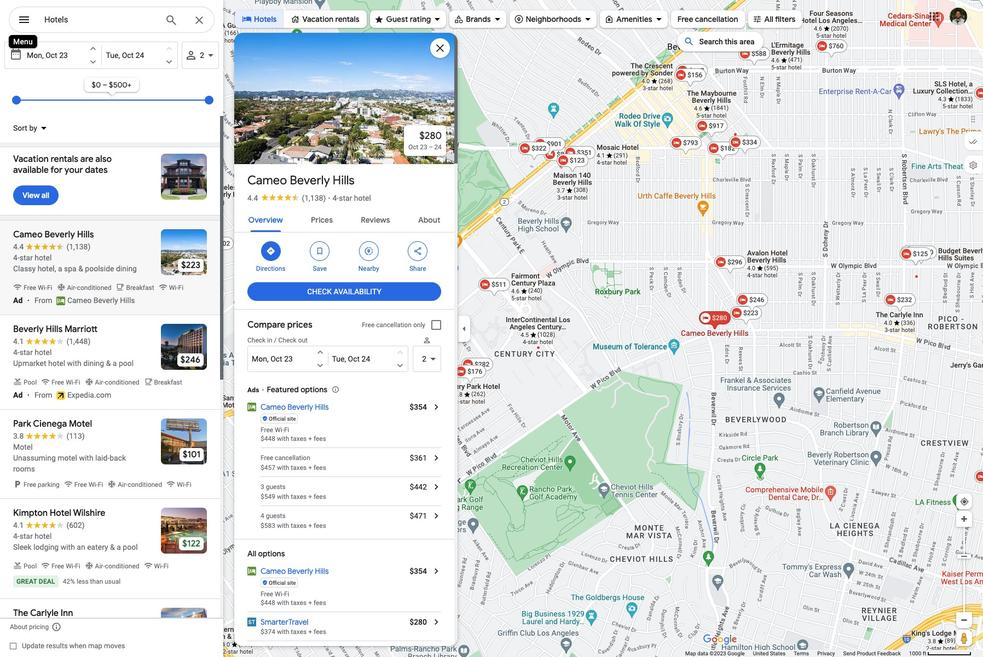 Task type: describe. For each thing, give the bounding box(es) containing it.
1000 ft button
[[909, 651, 972, 657]]

about for about
[[418, 215, 440, 225]]

your
[[65, 165, 83, 176]]

 guest rating
[[374, 13, 431, 25]]

5 with from the top
[[277, 599, 289, 607]]

4-
[[333, 194, 339, 203]]

fees for $374 with taxes + fees
[[314, 628, 326, 636]]

4 guests
[[261, 512, 286, 520]]

check availability link
[[247, 279, 441, 305]]

free cancellation only
[[362, 321, 425, 329]]

free inside 'button'
[[678, 14, 693, 24]]

with for $583
[[277, 522, 289, 530]]

send product feedback button
[[843, 650, 901, 657]]

$0
[[92, 80, 101, 90]]

reviews
[[361, 215, 390, 225]]

1,491
[[262, 141, 284, 152]]

cancellation inside 'button'
[[695, 14, 738, 24]]

$361
[[410, 454, 427, 463]]

oct for set check out one day earlier icon
[[122, 51, 134, 60]]

hotels
[[254, 14, 277, 24]]

wi- for $374
[[275, 591, 284, 598]]

$457
[[261, 464, 275, 472]]

toggle lodging type option group
[[235, 10, 367, 28]]

 vacation rentals
[[290, 13, 359, 25]]

free wi-fi $448 with taxes + fees for $457
[[261, 426, 326, 443]]

pricing
[[29, 624, 49, 631]]

only
[[413, 321, 425, 329]]

star
[[339, 194, 352, 203]]

check availability
[[307, 287, 381, 296]]

24 for set check out one day later icon
[[136, 51, 144, 60]]

for
[[51, 165, 62, 176]]

©2023
[[710, 651, 726, 657]]

 all filters
[[752, 13, 796, 25]]

guests for $442
[[266, 483, 286, 491]]

terms button
[[794, 650, 809, 657]]

1000
[[909, 651, 922, 657]]

0 horizontal spatial 2 button
[[182, 42, 219, 69]]

photos
[[286, 141, 313, 152]]

set check out one day later image
[[164, 57, 174, 67]]

$457 with taxes + fees
[[261, 464, 326, 472]]

$374
[[261, 628, 275, 636]]

neighborhoods button
[[509, 7, 597, 31]]


[[290, 13, 300, 25]]

set check in one day earlier image for set check in one day later icon
[[315, 348, 325, 357]]

oct inside $280 oct 23 – 24
[[408, 143, 418, 151]]

$583 with taxes + fees
[[261, 522, 326, 530]]

set check in one day later image
[[315, 361, 325, 371]]

$549
[[261, 493, 275, 501]]

monday, october 23 to tuesday, october 24 group inside cameo beverly hills main content
[[247, 346, 408, 372]]

guest
[[386, 14, 408, 24]]

hotel
[[354, 194, 371, 203]]

this
[[725, 37, 738, 46]]

2 inside guests group
[[422, 355, 426, 363]]


[[752, 13, 762, 25]]

cameo beverly hills main content
[[233, 24, 458, 657]]

23 for set check in one day later image
[[59, 51, 68, 60]]

with for $549
[[277, 493, 289, 501]]


[[364, 245, 374, 257]]

available
[[13, 165, 49, 176]]

0 vertical spatial hills
[[333, 173, 355, 188]]

from your device image
[[960, 497, 970, 507]]

amenities button
[[600, 7, 668, 31]]

site for $374
[[287, 580, 296, 586]]

$354 for $457 with taxes + fees
[[410, 403, 427, 412]]

filters
[[775, 14, 796, 24]]

reviews button
[[352, 206, 399, 232]]

0 vertical spatial cameo
[[247, 173, 287, 188]]

data
[[697, 651, 708, 657]]

are
[[80, 154, 93, 165]]

united states button
[[753, 650, 786, 657]]

tue, oct 24 for set check out one day later image
[[332, 355, 370, 363]]

nearby
[[358, 265, 379, 273]]

$583
[[261, 522, 275, 530]]

$280 for $280 oct 23 – 24
[[419, 130, 442, 142]]

hills for $374 with taxes + fees
[[315, 567, 329, 576]]

taxes for $374
[[291, 628, 307, 636]]

official for $457
[[269, 416, 286, 422]]

zoom in image
[[960, 515, 968, 523]]

map
[[685, 651, 696, 657]]


[[242, 13, 252, 25]]

free wi-fi $448 with taxes + fees for $374
[[261, 591, 326, 607]]

terms
[[794, 651, 809, 657]]

in
[[267, 337, 272, 344]]

4.4
[[247, 194, 258, 203]]

privacy
[[817, 651, 835, 657]]

+ for $457 with taxes + fees
[[308, 464, 312, 472]]

united states
[[753, 651, 786, 657]]

·
[[328, 194, 330, 203]]

united
[[753, 651, 769, 657]]

map data ©2023 google
[[685, 651, 745, 657]]

1 check from the left
[[247, 337, 266, 344]]

compare prices
[[247, 320, 312, 331]]

tue, for set check out one day later icon
[[106, 51, 120, 60]]

zoom out image
[[960, 616, 968, 625]]

$448 for $374 with taxes + fees
[[261, 599, 275, 607]]

neighborhoods
[[526, 14, 581, 24]]

about pricing image
[[52, 622, 61, 632]]

all
[[41, 191, 49, 200]]

cameo beverly hills for $374
[[261, 567, 329, 576]]

prices
[[311, 215, 333, 225]]

directions
[[256, 265, 286, 273]]

moves
[[104, 642, 125, 650]]

set check out one day earlier image
[[395, 348, 405, 357]]

all inside " all filters"
[[765, 14, 773, 24]]

ads
[[247, 386, 259, 394]]

$280 oct 23 – 24
[[408, 130, 442, 151]]


[[266, 245, 276, 257]]

2 inside the vacation rentals are also available for your dates main content
[[200, 51, 204, 60]]

$549 with taxes + fees
[[261, 493, 326, 501]]

oct for set check out one day earlier image
[[348, 355, 360, 363]]

by
[[29, 124, 37, 132]]

check in / check out group
[[247, 336, 408, 372]]

states
[[770, 651, 786, 657]]

about for about pricing
[[10, 624, 27, 631]]

options for featured options
[[301, 385, 327, 395]]

map
[[88, 642, 102, 650]]

taxes for $457
[[291, 464, 307, 472]]

Update results when map moves checkbox
[[10, 639, 125, 653]]

google maps element
[[0, 0, 983, 657]]

Vacation rentals radio
[[284, 10, 367, 28]]

5 taxes from the top
[[291, 599, 307, 607]]

prices button
[[302, 206, 342, 232]]

23 – 24
[[420, 143, 442, 151]]

send
[[843, 651, 856, 657]]

results for hotels feed
[[0, 116, 223, 657]]

share
[[409, 265, 426, 273]]

beverly for $457 with taxes + fees
[[288, 402, 313, 412]]


[[374, 13, 384, 25]]

save
[[313, 265, 327, 273]]

guests for $471
[[266, 512, 286, 520]]

out
[[298, 337, 308, 344]]

set check in one day earlier image for set check in one day later image
[[88, 44, 98, 54]]

 search field
[[9, 7, 215, 35]]

check
[[307, 287, 332, 296]]



Task type: vqa. For each thing, say whether or not it's contained in the screenshot.


Task type: locate. For each thing, give the bounding box(es) containing it.
2 button right set check out one day later image
[[413, 346, 441, 372]]

+ down smartertravel at the bottom left of the page
[[308, 628, 312, 636]]

0 vertical spatial guests
[[266, 483, 286, 491]]

2 guests from the top
[[266, 512, 286, 520]]

free cancellation inside cameo beverly hills main content
[[261, 454, 310, 462]]

footer
[[685, 650, 909, 657]]

23 inside the vacation rentals are also available for your dates main content
[[59, 51, 68, 60]]

–
[[103, 80, 107, 90]]

24 left set check out one day earlier icon
[[136, 51, 144, 60]]

3 guests
[[261, 483, 286, 491]]

0 vertical spatial cameo beverly hills
[[247, 173, 355, 188]]

hills up star
[[333, 173, 355, 188]]

cancellation left only
[[376, 321, 412, 329]]

mon, oct 23
[[27, 51, 68, 60], [252, 355, 293, 363]]

2 fi from the top
[[284, 591, 289, 598]]

tue,
[[106, 51, 120, 60], [332, 355, 346, 363]]

1 horizontal spatial tue, oct 24
[[332, 355, 370, 363]]

1 vertical spatial mon, oct 23
[[252, 355, 293, 363]]

cancellation up $457 with taxes + fees in the bottom of the page
[[275, 454, 310, 462]]

0 vertical spatial rentals
[[335, 14, 359, 24]]

mon, down  button
[[27, 51, 44, 60]]

4 taxes from the top
[[291, 522, 307, 530]]

free cancellation up $457 with taxes + fees in the bottom of the page
[[261, 454, 310, 462]]

brands
[[466, 14, 491, 24]]

1 taxes from the top
[[291, 435, 307, 443]]

vacation rentals are also available for your dates
[[13, 154, 112, 176]]

1 horizontal spatial all
[[765, 14, 773, 24]]

2 button
[[182, 42, 219, 69], [413, 346, 441, 372]]

0 vertical spatial site
[[287, 416, 296, 422]]


[[18, 12, 31, 27]]

0 vertical spatial free cancellation
[[678, 14, 738, 24]]

4
[[261, 512, 264, 520]]

23 inside check in / check out "group"
[[284, 355, 293, 363]]

google account: wil loveless  
(wil.loveless@adept.ai) image
[[950, 7, 967, 25]]

wi-
[[275, 426, 284, 434], [275, 591, 284, 598]]

0 vertical spatial beverly
[[290, 173, 330, 188]]

wi- up smartertravel at the bottom left of the page
[[275, 591, 284, 598]]

+ down $457 with taxes + fees in the bottom of the page
[[308, 493, 312, 501]]

dates
[[85, 165, 108, 176]]

0 vertical spatial official
[[269, 416, 286, 422]]

with for $374
[[277, 628, 289, 636]]

cameo up the 4.4 stars image
[[247, 173, 287, 188]]

taxes for $583
[[291, 522, 307, 530]]

mon, oct 23 down  button
[[27, 51, 68, 60]]

0 horizontal spatial about
[[10, 624, 27, 631]]

1 wi- from the top
[[275, 426, 284, 434]]

beverly up 1,138 reviews element
[[290, 173, 330, 188]]

hills for $457 with taxes + fees
[[315, 402, 329, 412]]

0 vertical spatial 24
[[136, 51, 144, 60]]

1 vertical spatial official site
[[269, 580, 296, 586]]

taxes down smartertravel at the bottom left of the page
[[291, 628, 307, 636]]

fees for $457 with taxes + fees
[[314, 464, 326, 472]]

2 with from the top
[[277, 464, 289, 472]]

0 vertical spatial set check in one day earlier image
[[88, 44, 98, 54]]

tue, oct 24 up $500+
[[106, 51, 144, 60]]

taxes up $549 with taxes + fees
[[291, 464, 307, 472]]

about up 
[[418, 215, 440, 225]]

1 fi from the top
[[284, 426, 289, 434]]

view
[[22, 191, 40, 200]]

5 fees from the top
[[314, 599, 326, 607]]

0 vertical spatial fi
[[284, 426, 289, 434]]

tue, for set check out one day later image
[[332, 355, 346, 363]]

1 vertical spatial rentals
[[51, 154, 78, 165]]

1 guests from the top
[[266, 483, 286, 491]]

search
[[699, 37, 723, 46]]

2 horizontal spatial cancellation
[[695, 14, 738, 24]]

tue, inside check in / check out "group"
[[332, 355, 346, 363]]

mon, for set check in one day later image
[[27, 51, 44, 60]]

1 vertical spatial 24
[[362, 355, 370, 363]]

mon, for set check in one day later icon
[[252, 355, 269, 363]]

rentals left ''
[[335, 14, 359, 24]]

1 vertical spatial site
[[287, 580, 296, 586]]

1 vertical spatial all
[[247, 549, 256, 559]]

when
[[69, 642, 86, 650]]

1 horizontal spatial 2
[[422, 355, 426, 363]]

2 vertical spatial cancellation
[[275, 454, 310, 462]]

collapse side panel image
[[458, 323, 470, 335]]

tue, oct 24
[[106, 51, 144, 60], [332, 355, 370, 363]]

footer inside google maps element
[[685, 650, 909, 657]]

Hotels field
[[9, 7, 215, 33]]

0 vertical spatial 23
[[59, 51, 68, 60]]

1 official from the top
[[269, 416, 286, 422]]

taxes up smartertravel at the bottom left of the page
[[291, 599, 307, 607]]

mon, inside check in / check out "group"
[[252, 355, 269, 363]]

all
[[765, 14, 773, 24], [247, 549, 256, 559]]

sort by
[[13, 124, 37, 132]]

free wi-fi $448 with taxes + fees
[[261, 426, 326, 443], [261, 591, 326, 607]]

24 inside check in / check out "group"
[[362, 355, 370, 363]]

5 + from the top
[[308, 599, 312, 607]]

0 vertical spatial official site
[[269, 416, 296, 422]]

cameo for $374
[[261, 567, 286, 576]]

0 vertical spatial monday, october 23 to tuesday, october 24 group
[[4, 42, 178, 69]]

monday, october 23 to tuesday, october 24 group down the out at left
[[247, 346, 408, 372]]

1 vertical spatial cameo beverly hills
[[261, 402, 329, 412]]

1 horizontal spatial 2 button
[[413, 346, 441, 372]]

0 horizontal spatial 2
[[200, 51, 204, 60]]

3 + from the top
[[308, 493, 312, 501]]

0 horizontal spatial monday, october 23 to tuesday, october 24 group
[[4, 42, 178, 69]]

fi up $457 with taxes + fees in the bottom of the page
[[284, 426, 289, 434]]

official site for $457
[[269, 416, 296, 422]]

2 official from the top
[[269, 580, 286, 586]]

$448 for $457 with taxes + fees
[[261, 435, 275, 443]]

 hotels
[[242, 13, 277, 25]]

1 official site from the top
[[269, 416, 296, 422]]

1 horizontal spatial cancellation
[[376, 321, 412, 329]]

options down $583 at bottom left
[[258, 549, 285, 559]]

1 horizontal spatial about
[[418, 215, 440, 225]]

1 site from the top
[[287, 416, 296, 422]]

1 vertical spatial free cancellation
[[261, 454, 310, 462]]

set check out one day earlier image
[[164, 44, 174, 54]]

fi
[[284, 426, 289, 434], [284, 591, 289, 598]]

0 horizontal spatial all
[[247, 549, 256, 559]]

taxes up $457 with taxes + fees in the bottom of the page
[[291, 435, 307, 443]]

tue, inside the vacation rentals are also available for your dates main content
[[106, 51, 120, 60]]

0 vertical spatial $280
[[419, 130, 442, 142]]

0 horizontal spatial rentals
[[51, 154, 78, 165]]

mon, oct 23 for set check in one day later icon
[[252, 355, 293, 363]]

tue, oct 24 for set check out one day later icon
[[106, 51, 144, 60]]

1 horizontal spatial set check in one day earlier image
[[315, 348, 325, 357]]

1 vertical spatial vacation
[[13, 154, 49, 165]]

mon, oct 23 down in
[[252, 355, 293, 363]]

1 vertical spatial mon,
[[252, 355, 269, 363]]

mon, oct 23 inside check in / check out "group"
[[252, 355, 293, 363]]

oct left set check in one day later image
[[46, 51, 57, 60]]

guests up $583 at bottom left
[[266, 512, 286, 520]]

2 vertical spatial cameo beverly hills
[[261, 567, 329, 576]]

tue, oct 24 inside check in / check out "group"
[[332, 355, 370, 363]]


[[315, 245, 325, 257]]

0 horizontal spatial cancellation
[[275, 454, 310, 462]]

set check in one day later image
[[88, 57, 98, 67]]

check right /
[[278, 337, 297, 344]]

4.4 stars image
[[258, 194, 302, 201]]

set check in one day earlier image up set check in one day later icon
[[315, 348, 325, 357]]

1 vertical spatial free wi-fi $448 with taxes + fees
[[261, 591, 326, 607]]

3 taxes from the top
[[291, 493, 307, 501]]

fees down $549 with taxes + fees
[[314, 522, 326, 530]]

about left pricing
[[10, 624, 27, 631]]

1 vertical spatial 2 button
[[413, 346, 441, 372]]

1 with from the top
[[277, 435, 289, 443]]

beverly
[[290, 173, 330, 188], [288, 402, 313, 412], [288, 567, 313, 576]]

1 vertical spatial official
[[269, 580, 286, 586]]

24 for set check out one day later image
[[362, 355, 370, 363]]

0 vertical spatial 2
[[200, 51, 204, 60]]

0 horizontal spatial 23
[[59, 51, 68, 60]]

vacation right 
[[302, 14, 334, 24]]

cameo beverly hills
[[247, 173, 355, 188], [261, 402, 329, 412], [261, 567, 329, 576]]

set check out one day later image
[[395, 361, 405, 371]]

cameo beverly hills for $457
[[261, 402, 329, 412]]

monday, october 23 to tuesday, october 24 group inside the vacation rentals are also available for your dates main content
[[4, 42, 178, 69]]

cameo beverly hills down featured options
[[261, 402, 329, 412]]

2 fees from the top
[[314, 464, 326, 472]]

0 horizontal spatial mon, oct 23
[[27, 51, 68, 60]]

check left in
[[247, 337, 266, 344]]

hills down featured options
[[315, 402, 329, 412]]

1 vertical spatial wi-
[[275, 591, 284, 598]]

1 vertical spatial options
[[258, 549, 285, 559]]

vacation rentals are also available for your dates main content
[[0, 39, 223, 657]]

2 button right set check out one day earlier icon
[[182, 42, 219, 69]]

google
[[728, 651, 745, 657]]

tab list containing overview
[[234, 206, 454, 232]]

1 horizontal spatial monday, october 23 to tuesday, october 24 group
[[247, 346, 408, 372]]

monday, october 23 to tuesday, october 24 group up $0
[[4, 42, 178, 69]]

1000 ft
[[909, 651, 927, 657]]

with down 4 guests
[[277, 522, 289, 530]]

with
[[277, 435, 289, 443], [277, 464, 289, 472], [277, 493, 289, 501], [277, 522, 289, 530], [277, 599, 289, 607], [277, 628, 289, 636]]

vacation
[[302, 14, 334, 24], [13, 154, 49, 165]]

+ up smartertravel at the bottom left of the page
[[308, 599, 312, 607]]

1 horizontal spatial mon, oct 23
[[252, 355, 293, 363]]

privacy button
[[817, 650, 835, 657]]

with up smartertravel at the bottom left of the page
[[277, 599, 289, 607]]

4 fees from the top
[[314, 522, 326, 530]]

+ for $583 with taxes + fees
[[308, 522, 312, 530]]

beverly for $374 with taxes + fees
[[288, 567, 313, 576]]

oct right set check in one day later icon
[[348, 355, 360, 363]]

0 horizontal spatial check
[[247, 337, 266, 344]]

$448 up $457 at the bottom left
[[261, 435, 275, 443]]

6 + from the top
[[308, 628, 312, 636]]

0 vertical spatial mon, oct 23
[[27, 51, 68, 60]]

1 horizontal spatial free cancellation
[[678, 14, 738, 24]]

6 with from the top
[[277, 628, 289, 636]]

cancellation up search this area button
[[695, 14, 738, 24]]

oct up $500+
[[122, 51, 134, 60]]

1 horizontal spatial options
[[301, 385, 327, 395]]

cameo down featured
[[261, 402, 286, 412]]

official down all options
[[269, 580, 286, 586]]

0 vertical spatial 2 button
[[182, 42, 219, 69]]

1 vertical spatial tue, oct 24
[[332, 355, 370, 363]]

options left the more information about these ads image
[[301, 385, 327, 395]]

1 vertical spatial $354
[[410, 567, 427, 576]]

3 fees from the top
[[314, 493, 326, 501]]

wi- up $457 at the bottom left
[[275, 426, 284, 434]]

mon, oct 23 inside the vacation rentals are also available for your dates main content
[[27, 51, 68, 60]]

0 vertical spatial options
[[301, 385, 327, 395]]

oct for set check in one day earlier icon corresponding to set check in one day later icon
[[271, 355, 282, 363]]

send product feedback
[[843, 651, 901, 657]]

1,491 photos
[[262, 141, 313, 152]]

2 free wi-fi $448 with taxes + fees from the top
[[261, 591, 326, 607]]

tue, right set check in one day later icon
[[332, 355, 346, 363]]

oct left 23 – 24
[[408, 143, 418, 151]]

footer containing map data ©2023 google
[[685, 650, 909, 657]]

cameo down all options
[[261, 567, 286, 576]]

1 vertical spatial fi
[[284, 591, 289, 598]]

none field inside the hotels field
[[44, 13, 156, 26]]

fees right $374 on the bottom of the page
[[314, 628, 326, 636]]

2 taxes from the top
[[291, 464, 307, 472]]

beverly down featured options
[[288, 402, 313, 412]]

1 horizontal spatial check
[[278, 337, 297, 344]]

0 horizontal spatial mon,
[[27, 51, 44, 60]]

more information about these ads image
[[332, 386, 339, 394]]

1 vertical spatial set check in one day earlier image
[[315, 348, 325, 357]]

0 horizontal spatial free cancellation
[[261, 454, 310, 462]]

1 fees from the top
[[314, 435, 326, 443]]

hills
[[333, 173, 355, 188], [315, 402, 329, 412], [315, 567, 329, 576]]

about inside the vacation rentals are also available for your dates main content
[[10, 624, 27, 631]]

0 horizontal spatial set check in one day earlier image
[[88, 44, 98, 54]]

· 4-star hotel
[[328, 194, 371, 203]]

2 site from the top
[[287, 580, 296, 586]]

4 + from the top
[[308, 522, 312, 530]]

+ up $457 with taxes + fees in the bottom of the page
[[308, 435, 312, 443]]

all options
[[247, 549, 285, 559]]

hills down $583 with taxes + fees
[[315, 567, 329, 576]]


[[413, 245, 423, 257]]

3
[[261, 483, 264, 491]]

fi up smartertravel at the bottom left of the page
[[284, 591, 289, 598]]

tab list
[[234, 206, 454, 232]]

mon,
[[27, 51, 44, 60], [252, 355, 269, 363]]

area
[[740, 37, 755, 46]]

vacation inside vacation rentals are also available for your dates
[[13, 154, 49, 165]]

cameo beverly hills up (1,138)
[[247, 173, 355, 188]]

+ for $549 with taxes + fees
[[308, 493, 312, 501]]

free wi-fi $448 with taxes + fees up smartertravel at the bottom left of the page
[[261, 591, 326, 607]]

$354 for $374 with taxes + fees
[[410, 567, 427, 576]]

23 down check in / check out
[[284, 355, 293, 363]]

photo of cameo beverly hills image
[[233, 24, 456, 173]]

24
[[136, 51, 144, 60], [362, 355, 370, 363]]

oct down /
[[271, 355, 282, 363]]

1 $354 from the top
[[410, 403, 427, 412]]

$448 up smartertravel at the bottom left of the page
[[261, 599, 275, 607]]

set check in one day earlier image up set check in one day later image
[[88, 44, 98, 54]]

about inside button
[[418, 215, 440, 225]]

$280 for $280
[[410, 618, 427, 627]]

Hotels radio
[[235, 10, 284, 28]]

$280
[[419, 130, 442, 142], [410, 618, 427, 627]]

0 vertical spatial all
[[765, 14, 773, 24]]

fi for $374
[[284, 591, 289, 598]]

1,491 photos button
[[243, 137, 317, 156]]

wi- for $457
[[275, 426, 284, 434]]

0 horizontal spatial options
[[258, 549, 285, 559]]

options for all options
[[258, 549, 285, 559]]

official site down all options
[[269, 580, 296, 586]]

official down featured
[[269, 416, 286, 422]]

1 vertical spatial $448
[[261, 599, 275, 607]]

fees up "$374 with taxes + fees"
[[314, 599, 326, 607]]

$0 – $500+
[[92, 80, 132, 90]]

1 vertical spatial cameo
[[261, 402, 286, 412]]

amenities
[[616, 14, 652, 24]]

3 with from the top
[[277, 493, 289, 501]]

check
[[247, 337, 266, 344], [278, 337, 297, 344]]

1 $448 from the top
[[261, 435, 275, 443]]

+ for $374 with taxes + fees
[[308, 628, 312, 636]]

free cancellation up search at right top
[[678, 14, 738, 24]]

featured
[[267, 385, 299, 395]]

price per night region
[[4, 69, 219, 116]]

with for $457
[[277, 464, 289, 472]]

23 left set check in one day later image
[[59, 51, 68, 60]]

1 vertical spatial hills
[[315, 402, 329, 412]]

official for $374
[[269, 580, 286, 586]]

oct for set check in one day earlier icon corresponding to set check in one day later image
[[46, 51, 57, 60]]

4 with from the top
[[277, 522, 289, 530]]

2 + from the top
[[308, 464, 312, 472]]

vacation left the for
[[13, 154, 49, 165]]

24 inside the vacation rentals are also available for your dates main content
[[136, 51, 144, 60]]

1 horizontal spatial mon,
[[252, 355, 269, 363]]

1 vertical spatial monday, october 23 to tuesday, october 24 group
[[247, 346, 408, 372]]

rentals inside  vacation rentals
[[335, 14, 359, 24]]

None field
[[44, 13, 156, 26]]

2 vertical spatial beverly
[[288, 567, 313, 576]]

0 vertical spatial mon,
[[27, 51, 44, 60]]

2 right set check out one day later image
[[422, 355, 426, 363]]

with down the '3 guests'
[[277, 493, 289, 501]]

23 for set check in one day later icon
[[284, 355, 293, 363]]

free wi-fi $448 with taxes + fees up $457 with taxes + fees in the bottom of the page
[[261, 426, 326, 443]]

rentals inside vacation rentals are also available for your dates
[[51, 154, 78, 165]]

set check in one day earlier image
[[88, 44, 98, 54], [315, 348, 325, 357]]

+ down $549 with taxes + fees
[[308, 522, 312, 530]]

1 vertical spatial guests
[[266, 512, 286, 520]]

1 vertical spatial tue,
[[332, 355, 346, 363]]

site for $457
[[287, 416, 296, 422]]

2 $354 from the top
[[410, 567, 427, 576]]

1 vertical spatial beverly
[[288, 402, 313, 412]]

ft
[[923, 651, 927, 657]]

feedback
[[877, 651, 901, 657]]

cameo for $457
[[261, 402, 286, 412]]

1 free wi-fi $448 with taxes + fees from the top
[[261, 426, 326, 443]]

product
[[857, 651, 876, 657]]

sort
[[13, 124, 27, 132]]

mon, oct 23 for set check in one day later image
[[27, 51, 68, 60]]

6 taxes from the top
[[291, 628, 307, 636]]

rentals left 'are'
[[51, 154, 78, 165]]

1 vertical spatial 23
[[284, 355, 293, 363]]

0 vertical spatial $448
[[261, 435, 275, 443]]

view all
[[22, 191, 49, 200]]

taxes for $549
[[291, 493, 307, 501]]

search this area button
[[677, 32, 763, 51]]

beverly down $583 with taxes + fees
[[288, 567, 313, 576]]

vacation inside  vacation rentals
[[302, 14, 334, 24]]

1 horizontal spatial rentals
[[335, 14, 359, 24]]

fees up $583 with taxes + fees
[[314, 493, 326, 501]]

site down featured options
[[287, 416, 296, 422]]

+ up $549 with taxes + fees
[[308, 464, 312, 472]]

1 vertical spatial $280
[[410, 618, 427, 627]]

fees up $549 with taxes + fees
[[314, 464, 326, 472]]

fi for $457
[[284, 426, 289, 434]]

cameo beverly hills down all options
[[261, 567, 329, 576]]

actions for cameo beverly hills region
[[234, 233, 454, 279]]

free cancellation inside 'button'
[[678, 14, 738, 24]]

official site down featured
[[269, 416, 296, 422]]

1 vertical spatial 2
[[422, 355, 426, 363]]

1 vertical spatial about
[[10, 624, 27, 631]]

0 vertical spatial vacation
[[302, 14, 334, 24]]

(1,138)
[[302, 194, 326, 203]]

all inside cameo beverly hills main content
[[247, 549, 256, 559]]

oct
[[46, 51, 57, 60], [122, 51, 134, 60], [408, 143, 418, 151], [271, 355, 282, 363], [348, 355, 360, 363]]

2 wi- from the top
[[275, 591, 284, 598]]

0 vertical spatial free wi-fi $448 with taxes + fees
[[261, 426, 326, 443]]

fees
[[314, 435, 326, 443], [314, 464, 326, 472], [314, 493, 326, 501], [314, 522, 326, 530], [314, 599, 326, 607], [314, 628, 326, 636]]

cancellation
[[695, 14, 738, 24], [376, 321, 412, 329], [275, 454, 310, 462]]

about button
[[409, 206, 449, 232]]

with down smartertravel at the bottom left of the page
[[277, 628, 289, 636]]

2 $448 from the top
[[261, 599, 275, 607]]

2 check from the left
[[278, 337, 297, 344]]

tue, oct 24 right set check in one day later icon
[[332, 355, 370, 363]]

taxes down $549 with taxes + fees
[[291, 522, 307, 530]]

0 horizontal spatial tue, oct 24
[[106, 51, 144, 60]]

0 horizontal spatial 24
[[136, 51, 144, 60]]

0 vertical spatial about
[[418, 215, 440, 225]]

2 button inside cameo beverly hills main content
[[413, 346, 441, 372]]

official site for $374
[[269, 580, 296, 586]]

guests group
[[413, 336, 441, 372]]

/
[[274, 337, 277, 344]]

about pricing
[[10, 624, 49, 631]]

0 vertical spatial tue, oct 24
[[106, 51, 144, 60]]

2 vertical spatial cameo
[[261, 567, 286, 576]]

rentals
[[335, 14, 359, 24], [51, 154, 78, 165]]

24 left set check out one day later image
[[362, 355, 370, 363]]

view all button
[[13, 182, 59, 209]]

taxes
[[291, 435, 307, 443], [291, 464, 307, 472], [291, 493, 307, 501], [291, 522, 307, 530], [291, 599, 307, 607], [291, 628, 307, 636]]

2 right set check out one day earlier icon
[[200, 51, 204, 60]]

check in / check out
[[247, 337, 308, 344]]

0 horizontal spatial tue,
[[106, 51, 120, 60]]

guests up $549
[[266, 483, 286, 491]]

0 vertical spatial $354
[[410, 403, 427, 412]]

availability
[[334, 287, 381, 296]]

2 official site from the top
[[269, 580, 296, 586]]

tab list inside cameo beverly hills main content
[[234, 206, 454, 232]]

overview
[[248, 215, 283, 225]]

site up smartertravel at the bottom left of the page
[[287, 580, 296, 586]]

update results when map moves
[[22, 642, 125, 650]]

1 vertical spatial cancellation
[[376, 321, 412, 329]]

fees for $583 with taxes + fees
[[314, 522, 326, 530]]

mon, inside the vacation rentals are also available for your dates main content
[[27, 51, 44, 60]]

with up $457 with taxes + fees in the bottom of the page
[[277, 435, 289, 443]]

0 vertical spatial wi-
[[275, 426, 284, 434]]

tue, oct 24 inside the vacation rentals are also available for your dates main content
[[106, 51, 144, 60]]

6 fees from the top
[[314, 628, 326, 636]]

1,138 reviews element
[[302, 194, 326, 203]]

taxes up $583 with taxes + fees
[[291, 493, 307, 501]]

1 horizontal spatial 24
[[362, 355, 370, 363]]

monday, october 23 to tuesday, october 24 group
[[4, 42, 178, 69], [247, 346, 408, 372]]

fees for $549 with taxes + fees
[[314, 493, 326, 501]]

0 vertical spatial tue,
[[106, 51, 120, 60]]

fees up $457 with taxes + fees in the bottom of the page
[[314, 435, 326, 443]]

results
[[46, 642, 68, 650]]

0 horizontal spatial vacation
[[13, 154, 49, 165]]

tue, right set check in one day later image
[[106, 51, 120, 60]]

show street view coverage image
[[956, 630, 972, 647]]

mon, down in
[[252, 355, 269, 363]]

official site
[[269, 416, 296, 422], [269, 580, 296, 586]]

$280 inside $280 oct 23 – 24
[[419, 130, 442, 142]]

brands button
[[450, 7, 506, 31]]

cameo
[[247, 173, 287, 188], [261, 402, 286, 412], [261, 567, 286, 576]]

1 + from the top
[[308, 435, 312, 443]]

 button
[[9, 7, 39, 35]]

with right $457 at the bottom left
[[277, 464, 289, 472]]

sort by button
[[7, 116, 52, 140]]

1 horizontal spatial vacation
[[302, 14, 334, 24]]



